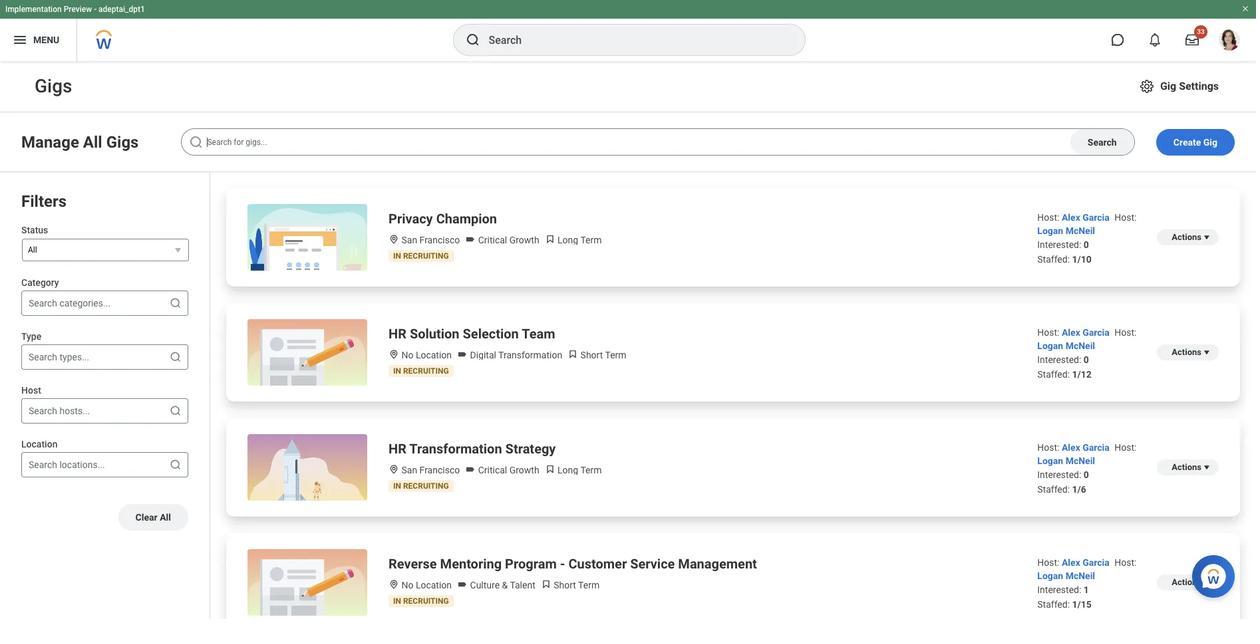 Task type: vqa. For each thing, say whether or not it's contained in the screenshot.


Task type: locate. For each thing, give the bounding box(es) containing it.
0 inside host: alex garcia host: logan mcneil interested: 0 staffed: 1/12
[[1084, 355, 1089, 365]]

privacy
[[389, 211, 433, 227]]

garcia
[[1083, 212, 1110, 223], [1083, 327, 1110, 338], [1083, 442, 1110, 453], [1083, 558, 1110, 568]]

gig right create
[[1204, 137, 1218, 147]]

4 recruiting from the top
[[403, 597, 449, 606]]

growth for champion
[[509, 235, 539, 246]]

reverse mentoring program - customer service management
[[389, 556, 757, 572]]

actions button
[[1157, 345, 1219, 361]]

logan for program
[[1038, 571, 1063, 582]]

0 vertical spatial critical
[[478, 235, 507, 246]]

2 mcneil from the top
[[1066, 341, 1095, 351]]

location image down privacy
[[389, 234, 399, 245]]

2 actions button from the top
[[1157, 460, 1219, 476]]

customer
[[569, 556, 627, 572]]

mcneil up 1
[[1066, 571, 1095, 582]]

tag image
[[457, 349, 468, 360], [465, 464, 476, 475], [457, 580, 468, 590]]

33 button
[[1178, 25, 1208, 55]]

2 vertical spatial 0
[[1084, 470, 1089, 480]]

4 mcneil from the top
[[1066, 571, 1095, 582]]

garcia up "1/6" on the bottom of the page
[[1083, 442, 1110, 453]]

recruiting for transformation
[[403, 482, 449, 491]]

actions inside popup button
[[1172, 347, 1202, 357]]

alex inside host: alex garcia host: logan mcneil interested: 0 staffed: 1/10
[[1062, 212, 1080, 223]]

logan mcneil button for program
[[1038, 571, 1095, 582]]

location up search locations...
[[21, 439, 58, 450]]

2 vertical spatial search image
[[169, 459, 182, 472]]

1 garcia from the top
[[1083, 212, 1110, 223]]

2 in recruiting from the top
[[393, 367, 449, 376]]

long for privacy champion
[[558, 235, 578, 246]]

actions button for strategy
[[1157, 460, 1219, 476]]

status element for champion
[[393, 252, 449, 261]]

in recruiting down hr transformation strategy
[[393, 482, 449, 491]]

1 vertical spatial critical growth
[[476, 465, 539, 476]]

no location down reverse
[[399, 580, 452, 591]]

0 vertical spatial location
[[416, 350, 452, 361]]

term
[[580, 235, 602, 246], [605, 350, 627, 361], [580, 465, 602, 476], [578, 580, 600, 591]]

staffed: left 1/10
[[1038, 254, 1070, 265]]

logan mcneil button for selection
[[1038, 341, 1095, 351]]

status element down solution
[[393, 367, 449, 376]]

host: alex garcia host: logan mcneil interested: 0 staffed: 1/6
[[1038, 442, 1137, 495]]

4 status element from the top
[[393, 597, 449, 606]]

33
[[1197, 28, 1205, 35]]

1 vertical spatial 0
[[1084, 355, 1089, 365]]

0 vertical spatial media mylearning image
[[545, 234, 555, 245]]

staffed: left 1/12 at bottom right
[[1038, 369, 1070, 380]]

staffed: inside host: alex garcia host: logan mcneil interested: 0 staffed: 1/10
[[1038, 254, 1070, 265]]

alex inside the host: alex garcia host: logan mcneil interested: 1 staffed: 1/15
[[1062, 558, 1080, 568]]

create gig button
[[1156, 129, 1235, 155]]

1 long term from the top
[[555, 235, 602, 246]]

gig
[[1160, 80, 1177, 92], [1204, 137, 1218, 147]]

3 logan mcneil button from the top
[[1038, 456, 1095, 466]]

staffed: inside host: alex garcia host: logan mcneil interested: 0 staffed: 1/12
[[1038, 369, 1070, 380]]

4 in from the top
[[393, 597, 401, 606]]

all inside dropdown button
[[28, 246, 37, 255]]

0 vertical spatial transformation
[[498, 350, 562, 361]]

in recruiting down reverse
[[393, 597, 449, 606]]

0 inside host: alex garcia host: logan mcneil interested: 0 staffed: 1/6
[[1084, 470, 1089, 480]]

0 vertical spatial san
[[402, 235, 417, 246]]

2 vertical spatial media mylearning image
[[545, 464, 555, 475]]

2 no from the top
[[402, 580, 414, 591]]

hr
[[389, 326, 406, 342], [389, 441, 406, 457]]

1 vertical spatial short
[[554, 580, 576, 591]]

2 interested: from the top
[[1038, 355, 1082, 365]]

critical down hr transformation strategy
[[478, 465, 507, 476]]

1 horizontal spatial gig
[[1204, 137, 1218, 147]]

location image for reverse
[[389, 580, 399, 590]]

in
[[393, 252, 401, 261], [393, 367, 401, 376], [393, 482, 401, 491], [393, 597, 401, 606]]

san down privacy
[[402, 235, 417, 246]]

logan inside host: alex garcia host: logan mcneil interested: 0 staffed: 1/6
[[1038, 456, 1063, 466]]

critical for champion
[[478, 235, 507, 246]]

host: alex garcia host: logan mcneil interested: 0 staffed: 1/10
[[1038, 212, 1137, 265]]

interested: for strategy
[[1038, 470, 1082, 480]]

1 no from the top
[[402, 350, 414, 361]]

1 critical from the top
[[478, 235, 507, 246]]

host: alex garcia host: logan mcneil interested: 0 staffed: 1/12
[[1038, 327, 1137, 380]]

gig settings button
[[1134, 73, 1224, 100]]

2 san francisco from the top
[[399, 465, 460, 476]]

staffed: inside the host: alex garcia host: logan mcneil interested: 1 staffed: 1/15
[[1038, 600, 1070, 610]]

2 staffed: from the top
[[1038, 369, 1070, 380]]

0 vertical spatial long
[[558, 235, 578, 246]]

manage all gigs
[[21, 133, 139, 151]]

0 horizontal spatial gig
[[1160, 80, 1177, 92]]

3 staffed: from the top
[[1038, 484, 1070, 495]]

2 long from the top
[[558, 465, 578, 476]]

alex up 1/10
[[1062, 212, 1080, 223]]

critical growth down the champion on the left of page
[[476, 235, 539, 246]]

search inside button
[[1088, 137, 1117, 147]]

2 alex from the top
[[1062, 327, 1080, 338]]

1 horizontal spatial all
[[83, 133, 102, 151]]

all down status
[[28, 246, 37, 255]]

search for search hosts...
[[29, 406, 57, 417]]

list containing privacy champion
[[210, 172, 1256, 619]]

3 actions button from the top
[[1157, 575, 1219, 591]]

1 location image from the top
[[389, 349, 399, 360]]

tag image left digital
[[457, 349, 468, 360]]

staffed: inside host: alex garcia host: logan mcneil interested: 0 staffed: 1/6
[[1038, 484, 1070, 495]]

3 alex garcia button from the top
[[1062, 442, 1112, 453]]

logan inside host: alex garcia host: logan mcneil interested: 0 staffed: 1/10
[[1038, 226, 1063, 236]]

1 vertical spatial growth
[[509, 465, 539, 476]]

0 horizontal spatial -
[[94, 5, 97, 14]]

growth
[[509, 235, 539, 246], [509, 465, 539, 476]]

1 interested: from the top
[[1038, 240, 1082, 250]]

0 vertical spatial -
[[94, 5, 97, 14]]

tag image down hr transformation strategy
[[465, 464, 476, 475]]

location image down reverse
[[389, 580, 399, 590]]

search image
[[189, 134, 205, 150], [169, 297, 182, 310], [169, 459, 182, 472]]

francisco for champion
[[420, 235, 460, 246]]

actions button
[[1157, 230, 1219, 246], [1157, 460, 1219, 476], [1157, 575, 1219, 591]]

- right program
[[560, 556, 565, 572]]

1 san from the top
[[402, 235, 417, 246]]

logan mcneil button up 1/12 at bottom right
[[1038, 341, 1095, 351]]

2 francisco from the top
[[420, 465, 460, 476]]

recruiting for champion
[[403, 252, 449, 261]]

list
[[210, 172, 1256, 619]]

2 0 from the top
[[1084, 355, 1089, 365]]

no location down solution
[[399, 350, 452, 361]]

2 caret down image from the top
[[1202, 347, 1212, 358]]

francisco
[[420, 235, 460, 246], [420, 465, 460, 476]]

1 growth from the top
[[509, 235, 539, 246]]

menu
[[33, 34, 59, 45]]

alex garcia button up 1/10
[[1062, 212, 1112, 223]]

staffed:
[[1038, 254, 1070, 265], [1038, 369, 1070, 380], [1038, 484, 1070, 495], [1038, 600, 1070, 610]]

in for privacy champion
[[393, 252, 401, 261]]

1 horizontal spatial -
[[560, 556, 565, 572]]

mcneil inside host: alex garcia host: logan mcneil interested: 0 staffed: 1/12
[[1066, 341, 1095, 351]]

3 logan from the top
[[1038, 456, 1063, 466]]

1 alex from the top
[[1062, 212, 1080, 223]]

0 inside host: alex garcia host: logan mcneil interested: 0 staffed: 1/10
[[1084, 240, 1089, 250]]

3 recruiting from the top
[[403, 482, 449, 491]]

1 staffed: from the top
[[1038, 254, 1070, 265]]

san francisco for transformation
[[399, 465, 460, 476]]

san
[[402, 235, 417, 246], [402, 465, 417, 476]]

hr for hr solution selection team
[[389, 326, 406, 342]]

1 vertical spatial actions button
[[1157, 460, 1219, 476]]

1 vertical spatial long
[[558, 465, 578, 476]]

garcia inside host: alex garcia host: logan mcneil interested: 0 staffed: 1/12
[[1083, 327, 1110, 338]]

growth for transformation
[[509, 465, 539, 476]]

&
[[502, 580, 508, 591]]

tag image for mentoring
[[457, 580, 468, 590]]

2 vertical spatial actions button
[[1157, 575, 1219, 591]]

0 vertical spatial growth
[[509, 235, 539, 246]]

4 in recruiting from the top
[[393, 597, 449, 606]]

mcneil for selection
[[1066, 341, 1095, 351]]

critical
[[478, 235, 507, 246], [478, 465, 507, 476]]

no location for solution
[[399, 350, 452, 361]]

caret down image inside actions popup button
[[1202, 347, 1212, 358]]

3 in recruiting from the top
[[393, 482, 449, 491]]

selection
[[463, 326, 519, 342]]

short for team
[[581, 350, 603, 361]]

logan
[[1038, 226, 1063, 236], [1038, 341, 1063, 351], [1038, 456, 1063, 466], [1038, 571, 1063, 582]]

alex for selection
[[1062, 327, 1080, 338]]

mcneil up 1/10
[[1066, 226, 1095, 236]]

1 hr from the top
[[389, 326, 406, 342]]

short term for -
[[551, 580, 600, 591]]

search locations...
[[29, 460, 105, 470]]

alex up "1/6" on the bottom of the page
[[1062, 442, 1080, 453]]

1 vertical spatial all
[[28, 246, 37, 255]]

mcneil for program
[[1066, 571, 1095, 582]]

garcia up 1
[[1083, 558, 1110, 568]]

0 vertical spatial location image
[[389, 349, 399, 360]]

2 garcia from the top
[[1083, 327, 1110, 338]]

3 0 from the top
[[1084, 470, 1089, 480]]

recruiting down solution
[[403, 367, 449, 376]]

1 vertical spatial search image
[[169, 351, 182, 364]]

tag image
[[465, 234, 476, 245]]

short for -
[[554, 580, 576, 591]]

alex up 1/12 at bottom right
[[1062, 327, 1080, 338]]

alex garcia button
[[1062, 212, 1112, 223], [1062, 327, 1112, 338], [1062, 442, 1112, 453], [1062, 558, 1112, 568]]

location down reverse
[[416, 580, 452, 591]]

1 logan from the top
[[1038, 226, 1063, 236]]

location
[[416, 350, 452, 361], [21, 439, 58, 450], [416, 580, 452, 591]]

gigs
[[106, 133, 139, 151]]

1 vertical spatial location image
[[389, 580, 399, 590]]

san down hr transformation strategy
[[402, 465, 417, 476]]

0 vertical spatial hr
[[389, 326, 406, 342]]

0 vertical spatial caret down image
[[1202, 232, 1212, 243]]

long
[[558, 235, 578, 246], [558, 465, 578, 476]]

0 horizontal spatial short
[[554, 580, 576, 591]]

mcneil inside host: alex garcia host: logan mcneil interested: 0 staffed: 1/6
[[1066, 456, 1095, 466]]

2 no location from the top
[[399, 580, 452, 591]]

1 recruiting from the top
[[403, 252, 449, 261]]

1 caret down image from the top
[[1202, 232, 1212, 243]]

in recruiting
[[393, 252, 449, 261], [393, 367, 449, 376], [393, 482, 449, 491], [393, 597, 449, 606]]

status element
[[393, 252, 449, 261], [393, 367, 449, 376], [393, 482, 449, 491], [393, 597, 449, 606]]

logan inside the host: alex garcia host: logan mcneil interested: 1 staffed: 1/15
[[1038, 571, 1063, 582]]

4 interested: from the top
[[1038, 585, 1082, 596]]

status element for mentoring
[[393, 597, 449, 606]]

4 garcia from the top
[[1083, 558, 1110, 568]]

1 no location from the top
[[399, 350, 452, 361]]

0 vertical spatial long term
[[555, 235, 602, 246]]

0 vertical spatial short
[[581, 350, 603, 361]]

media mylearning image for privacy champion
[[545, 234, 555, 245]]

1 mcneil from the top
[[1066, 226, 1095, 236]]

1 location image from the top
[[389, 234, 399, 245]]

implementation
[[5, 5, 62, 14]]

2 actions from the top
[[1172, 347, 1202, 357]]

- right preview
[[94, 5, 97, 14]]

1 vertical spatial caret down image
[[1202, 347, 1212, 358]]

2 critical growth from the top
[[476, 465, 539, 476]]

1 vertical spatial san
[[402, 465, 417, 476]]

1 francisco from the top
[[420, 235, 460, 246]]

3 in from the top
[[393, 482, 401, 491]]

3 garcia from the top
[[1083, 442, 1110, 453]]

alex garcia button up "1/6" on the bottom of the page
[[1062, 442, 1112, 453]]

0 horizontal spatial all
[[28, 246, 37, 255]]

4 actions from the top
[[1172, 578, 1202, 588]]

hosts...
[[60, 406, 90, 417]]

1 san francisco from the top
[[399, 235, 460, 246]]

alex inside host: alex garcia host: logan mcneil interested: 0 staffed: 1/12
[[1062, 327, 1080, 338]]

status element for transformation
[[393, 482, 449, 491]]

1 vertical spatial media mylearning image
[[568, 349, 578, 360]]

short term
[[578, 350, 627, 361], [551, 580, 600, 591]]

2 alex garcia button from the top
[[1062, 327, 1112, 338]]

in recruiting for transformation
[[393, 482, 449, 491]]

logan mcneil button
[[1038, 226, 1095, 236], [1038, 341, 1095, 351], [1038, 456, 1095, 466], [1038, 571, 1095, 582]]

interested: inside host: alex garcia host: logan mcneil interested: 0 staffed: 1/12
[[1038, 355, 1082, 365]]

in recruiting for mentoring
[[393, 597, 449, 606]]

1 vertical spatial long term
[[555, 465, 602, 476]]

no location
[[399, 350, 452, 361], [399, 580, 452, 591]]

san francisco down hr transformation strategy
[[399, 465, 460, 476]]

search
[[1088, 137, 1117, 147], [29, 298, 57, 309], [29, 352, 57, 363], [29, 406, 57, 417], [29, 460, 57, 470]]

recruiting down reverse
[[403, 597, 449, 606]]

digital
[[470, 350, 496, 361]]

in recruiting for champion
[[393, 252, 449, 261]]

2 logan from the top
[[1038, 341, 1063, 351]]

all for manage
[[83, 133, 102, 151]]

staffed: left "1/6" on the bottom of the page
[[1038, 484, 1070, 495]]

0 vertical spatial 0
[[1084, 240, 1089, 250]]

location image
[[389, 234, 399, 245], [389, 580, 399, 590]]

in recruiting down solution
[[393, 367, 449, 376]]

garcia inside the host: alex garcia host: logan mcneil interested: 1 staffed: 1/15
[[1083, 558, 1110, 568]]

actions
[[1172, 232, 1202, 242], [1172, 347, 1202, 357], [1172, 462, 1202, 472], [1172, 578, 1202, 588]]

caret down image
[[1202, 232, 1212, 243], [1202, 347, 1212, 358]]

2 vertical spatial tag image
[[457, 580, 468, 590]]

logan for selection
[[1038, 341, 1063, 351]]

all left gigs
[[83, 133, 102, 151]]

san francisco
[[399, 235, 460, 246], [399, 465, 460, 476]]

mcneil up 1/12 at bottom right
[[1066, 341, 1095, 351]]

hr for hr transformation strategy
[[389, 441, 406, 457]]

2 horizontal spatial all
[[160, 512, 171, 523]]

1 critical growth from the top
[[476, 235, 539, 246]]

in for hr solution selection team
[[393, 367, 401, 376]]

term for strategy
[[580, 465, 602, 476]]

1 vertical spatial transformation
[[409, 441, 502, 457]]

1 in recruiting from the top
[[393, 252, 449, 261]]

0 vertical spatial critical growth
[[476, 235, 539, 246]]

garcia up 1/12 at bottom right
[[1083, 327, 1110, 338]]

2 hr from the top
[[389, 441, 406, 457]]

alex up 1/15
[[1062, 558, 1080, 568]]

1 vertical spatial hr
[[389, 441, 406, 457]]

search image for search locations...
[[169, 459, 182, 472]]

3 actions from the top
[[1172, 462, 1202, 472]]

1 vertical spatial francisco
[[420, 465, 460, 476]]

1 vertical spatial search image
[[169, 297, 182, 310]]

0 vertical spatial search image
[[189, 134, 205, 150]]

0 vertical spatial location image
[[389, 234, 399, 245]]

1 status element from the top
[[393, 252, 449, 261]]

search for search
[[1088, 137, 1117, 147]]

-
[[94, 5, 97, 14], [560, 556, 565, 572]]

2 logan mcneil button from the top
[[1038, 341, 1095, 351]]

interested: up "1/6" on the bottom of the page
[[1038, 470, 1082, 480]]

notifications large image
[[1148, 33, 1162, 47]]

san francisco for champion
[[399, 235, 460, 246]]

1 vertical spatial san francisco
[[399, 465, 460, 476]]

0 vertical spatial gig
[[1160, 80, 1177, 92]]

francisco down privacy champion "link"
[[420, 235, 460, 246]]

interested: for program
[[1038, 585, 1082, 596]]

2 vertical spatial all
[[160, 512, 171, 523]]

0 vertical spatial all
[[83, 133, 102, 151]]

alex garcia button up 1/12 at bottom right
[[1062, 327, 1112, 338]]

0 vertical spatial no location
[[399, 350, 452, 361]]

search image
[[465, 32, 481, 48], [169, 351, 182, 364], [169, 405, 182, 418]]

no for reverse
[[402, 580, 414, 591]]

staffed: for program
[[1038, 600, 1070, 610]]

caret down image
[[1202, 462, 1212, 473]]

0 up "1/6" on the bottom of the page
[[1084, 470, 1089, 480]]

1/15
[[1072, 600, 1092, 610]]

1 vertical spatial short term
[[551, 580, 600, 591]]

alex garcia button up 1
[[1062, 558, 1112, 568]]

0 vertical spatial actions button
[[1157, 230, 1219, 246]]

2 in from the top
[[393, 367, 401, 376]]

1 vertical spatial location image
[[389, 464, 399, 475]]

culture
[[470, 580, 500, 591]]

caret down image for hr solution selection team
[[1202, 347, 1212, 358]]

no down reverse
[[402, 580, 414, 591]]

3 alex from the top
[[1062, 442, 1080, 453]]

alex
[[1062, 212, 1080, 223], [1062, 327, 1080, 338], [1062, 442, 1080, 453], [1062, 558, 1080, 568]]

3 interested: from the top
[[1038, 470, 1082, 480]]

status element down reverse
[[393, 597, 449, 606]]

host:
[[1038, 212, 1060, 223], [1115, 212, 1137, 223], [1038, 327, 1060, 338], [1115, 327, 1137, 338], [1038, 442, 1060, 453], [1115, 442, 1137, 453], [1038, 558, 1060, 568], [1115, 558, 1137, 568]]

in for reverse mentoring program - customer service management
[[393, 597, 401, 606]]

4 alex from the top
[[1062, 558, 1080, 568]]

mcneil up "1/6" on the bottom of the page
[[1066, 456, 1095, 466]]

2 location image from the top
[[389, 464, 399, 475]]

1 in from the top
[[393, 252, 401, 261]]

0 for selection
[[1084, 355, 1089, 365]]

logan mcneil button up 1
[[1038, 571, 1095, 582]]

1 vertical spatial no
[[402, 580, 414, 591]]

no down solution
[[402, 350, 414, 361]]

actions for program
[[1172, 578, 1202, 588]]

recruiting down hr transformation strategy
[[403, 482, 449, 491]]

critical growth
[[476, 235, 539, 246], [476, 465, 539, 476]]

2 long term from the top
[[555, 465, 602, 476]]

critical growth down strategy
[[476, 465, 539, 476]]

2 vertical spatial search image
[[169, 405, 182, 418]]

profile logan mcneil image
[[1219, 29, 1240, 53]]

logan mcneil button for strategy
[[1038, 456, 1095, 466]]

0 up 1/12 at bottom right
[[1084, 355, 1089, 365]]

0 vertical spatial francisco
[[420, 235, 460, 246]]

4 alex garcia button from the top
[[1062, 558, 1112, 568]]

recruiting
[[403, 252, 449, 261], [403, 367, 449, 376], [403, 482, 449, 491], [403, 597, 449, 606]]

search button
[[1070, 129, 1134, 155]]

logan mcneil button up 1/10
[[1038, 226, 1095, 236]]

francisco down hr transformation strategy
[[420, 465, 460, 476]]

recruiting for solution
[[403, 367, 449, 376]]

reverse mentoring program - customer service management link
[[389, 555, 757, 574]]

category
[[21, 278, 59, 288]]

all inside button
[[160, 512, 171, 523]]

all button
[[22, 239, 189, 262]]

search for search types...
[[29, 352, 57, 363]]

all
[[83, 133, 102, 151], [28, 246, 37, 255], [160, 512, 171, 523]]

location image
[[389, 349, 399, 360], [389, 464, 399, 475]]

garcia inside host: alex garcia host: logan mcneil interested: 0 staffed: 1/6
[[1083, 442, 1110, 453]]

mcneil inside the host: alex garcia host: logan mcneil interested: 1 staffed: 1/15
[[1066, 571, 1095, 582]]

2 recruiting from the top
[[403, 367, 449, 376]]

inbox large image
[[1186, 33, 1199, 47]]

location down solution
[[416, 350, 452, 361]]

staffed: for selection
[[1038, 369, 1070, 380]]

in recruiting down privacy
[[393, 252, 449, 261]]

clear
[[135, 512, 157, 523]]

0 vertical spatial no
[[402, 350, 414, 361]]

interested: inside host: alex garcia host: logan mcneil interested: 0 staffed: 1/6
[[1038, 470, 1082, 480]]

implementation preview -   adeptai_dpt1
[[5, 5, 145, 14]]

critical right tag image
[[478, 235, 507, 246]]

logan mcneil button up "1/6" on the bottom of the page
[[1038, 456, 1095, 466]]

host
[[21, 385, 41, 396]]

3 status element from the top
[[393, 482, 449, 491]]

2 status element from the top
[[393, 367, 449, 376]]

in recruiting for solution
[[393, 367, 449, 376]]

transformation for digital
[[498, 350, 562, 361]]

garcia up 1/10
[[1083, 212, 1110, 223]]

recruiting for mentoring
[[403, 597, 449, 606]]

status element down privacy
[[393, 252, 449, 261]]

4 logan from the top
[[1038, 571, 1063, 582]]

growth right tag image
[[509, 235, 539, 246]]

1 vertical spatial critical
[[478, 465, 507, 476]]

2 location image from the top
[[389, 580, 399, 590]]

san francisco down privacy champion "link"
[[399, 235, 460, 246]]

1 vertical spatial -
[[560, 556, 565, 572]]

0 up 1/10
[[1084, 240, 1089, 250]]

all right clear
[[160, 512, 171, 523]]

3 mcneil from the top
[[1066, 456, 1095, 466]]

program
[[505, 556, 557, 572]]

short
[[581, 350, 603, 361], [554, 580, 576, 591]]

logan inside host: alex garcia host: logan mcneil interested: 0 staffed: 1/12
[[1038, 341, 1063, 351]]

1 vertical spatial gig
[[1204, 137, 1218, 147]]

interested: for selection
[[1038, 355, 1082, 365]]

status
[[21, 225, 48, 236]]

interested: up 1/15
[[1038, 585, 1082, 596]]

garcia inside host: alex garcia host: logan mcneil interested: 0 staffed: 1/10
[[1083, 212, 1110, 223]]

0 vertical spatial short term
[[578, 350, 627, 361]]

interested: up 1/12 at bottom right
[[1038, 355, 1082, 365]]

2 vertical spatial location
[[416, 580, 452, 591]]

recruiting down privacy
[[403, 252, 449, 261]]

1 vertical spatial no location
[[399, 580, 452, 591]]

interested: up 1/10
[[1038, 240, 1082, 250]]

alex for program
[[1062, 558, 1080, 568]]

gig settings
[[1160, 80, 1219, 92]]

2 growth from the top
[[509, 465, 539, 476]]

transformation
[[498, 350, 562, 361], [409, 441, 502, 457]]

2 san from the top
[[402, 465, 417, 476]]

alex garcia button for selection
[[1062, 327, 1112, 338]]

1 horizontal spatial short
[[581, 350, 603, 361]]

hr transformation strategy link
[[389, 440, 556, 458]]

term for selection
[[605, 350, 627, 361]]

staffed: left 1/15
[[1038, 600, 1070, 610]]

gig right gear image
[[1160, 80, 1177, 92]]

host: alex garcia host: logan mcneil interested: 1 staffed: 1/15
[[1038, 558, 1137, 610]]

1 vertical spatial tag image
[[465, 464, 476, 475]]

caret down image inside actions dropdown button
[[1202, 232, 1212, 243]]

interested:
[[1038, 240, 1082, 250], [1038, 355, 1082, 365], [1038, 470, 1082, 480], [1038, 585, 1082, 596]]

tag image down mentoring
[[457, 580, 468, 590]]

1 0 from the top
[[1084, 240, 1089, 250]]

4 logan mcneil button from the top
[[1038, 571, 1095, 582]]

critical growth for champion
[[476, 235, 539, 246]]

privacy champion link
[[389, 210, 497, 228]]

1 long from the top
[[558, 235, 578, 246]]

interested: inside the host: alex garcia host: logan mcneil interested: 1 staffed: 1/15
[[1038, 585, 1082, 596]]

0 vertical spatial san francisco
[[399, 235, 460, 246]]

2 critical from the top
[[478, 465, 507, 476]]

1/12
[[1072, 369, 1092, 380]]

0 vertical spatial tag image
[[457, 349, 468, 360]]

growth down strategy
[[509, 465, 539, 476]]

status element down hr transformation strategy
[[393, 482, 449, 491]]

alex inside host: alex garcia host: logan mcneil interested: 0 staffed: 1/6
[[1062, 442, 1080, 453]]

garcia for program
[[1083, 558, 1110, 568]]

1 actions from the top
[[1172, 232, 1202, 242]]

location image for hr transformation strategy
[[389, 464, 399, 475]]

0
[[1084, 240, 1089, 250], [1084, 355, 1089, 365], [1084, 470, 1089, 480]]

media mylearning image
[[545, 234, 555, 245], [568, 349, 578, 360], [545, 464, 555, 475]]

alex for strategy
[[1062, 442, 1080, 453]]

4 staffed: from the top
[[1038, 600, 1070, 610]]



Task type: describe. For each thing, give the bounding box(es) containing it.
status element for solution
[[393, 367, 449, 376]]

manage
[[21, 133, 79, 151]]

talent
[[510, 580, 535, 591]]

in for hr transformation strategy
[[393, 482, 401, 491]]

1 alex garcia button from the top
[[1062, 212, 1112, 223]]

strategy
[[505, 441, 556, 457]]

staffed: for strategy
[[1038, 484, 1070, 495]]

all for clear
[[160, 512, 171, 523]]

gig inside "button"
[[1204, 137, 1218, 147]]

critical for transformation
[[478, 465, 507, 476]]

1/6
[[1072, 484, 1086, 495]]

term for program
[[578, 580, 600, 591]]

1 actions button from the top
[[1157, 230, 1219, 246]]

search for search categories...
[[29, 298, 57, 309]]

location for reverse
[[416, 580, 452, 591]]

transformation for hr
[[409, 441, 502, 457]]

0 for strategy
[[1084, 470, 1089, 480]]

alex garcia button for strategy
[[1062, 442, 1112, 453]]

menu banner
[[0, 0, 1256, 61]]

no for hr
[[402, 350, 414, 361]]

solution
[[410, 326, 459, 342]]

francisco for transformation
[[420, 465, 460, 476]]

search types...
[[29, 352, 89, 363]]

hr solution selection team link
[[389, 325, 555, 343]]

filters
[[21, 192, 67, 211]]

1 logan mcneil button from the top
[[1038, 226, 1095, 236]]

actions for strategy
[[1172, 462, 1202, 472]]

media mylearning image for hr transformation strategy
[[545, 464, 555, 475]]

reverse
[[389, 556, 437, 572]]

search image for search hosts...
[[169, 405, 182, 418]]

location image for hr solution selection team
[[389, 349, 399, 360]]

create
[[1174, 137, 1201, 147]]

search for search locations...
[[29, 460, 57, 470]]

no location for mentoring
[[399, 580, 452, 591]]

type
[[21, 331, 41, 342]]

clear all
[[135, 512, 171, 523]]

1/10
[[1072, 254, 1092, 265]]

actions for selection
[[1172, 347, 1202, 357]]

- inside list
[[560, 556, 565, 572]]

categories...
[[60, 298, 110, 309]]

search image for search types...
[[169, 351, 182, 364]]

critical growth for transformation
[[476, 465, 539, 476]]

san for privacy
[[402, 235, 417, 246]]

caret down image for privacy champion
[[1202, 232, 1212, 243]]

logan for strategy
[[1038, 456, 1063, 466]]

media mylearning image
[[541, 580, 551, 590]]

gig inside popup button
[[1160, 80, 1177, 92]]

tag image for solution
[[457, 349, 468, 360]]

san for hr
[[402, 465, 417, 476]]

adeptai_dpt1
[[99, 5, 145, 14]]

mentoring
[[440, 556, 502, 572]]

menu button
[[0, 19, 77, 61]]

alex garcia button for program
[[1062, 558, 1112, 568]]

digital transformation
[[468, 350, 562, 361]]

interested: inside host: alex garcia host: logan mcneil interested: 0 staffed: 1/10
[[1038, 240, 1082, 250]]

1 vertical spatial location
[[21, 439, 58, 450]]

Search text field
[[181, 128, 1135, 156]]

hr solution selection team
[[389, 326, 555, 342]]

search categories...
[[29, 298, 110, 309]]

media mylearning image for hr solution selection team
[[568, 349, 578, 360]]

gear image
[[1139, 79, 1155, 94]]

1
[[1084, 585, 1089, 596]]

culture & talent
[[468, 580, 535, 591]]

search image for search categories...
[[169, 297, 182, 310]]

types...
[[60, 352, 89, 363]]

location image for privacy
[[389, 234, 399, 245]]

management
[[678, 556, 757, 572]]

Search Workday  search field
[[489, 25, 778, 55]]

team
[[522, 326, 555, 342]]

settings
[[1179, 80, 1219, 92]]

champion
[[436, 211, 497, 227]]

search hosts...
[[29, 406, 90, 417]]

clear all button
[[118, 504, 188, 531]]

close environment banner image
[[1242, 5, 1250, 13]]

garcia for selection
[[1083, 327, 1110, 338]]

mcneil for strategy
[[1066, 456, 1095, 466]]

justify image
[[12, 32, 28, 48]]

mcneil inside host: alex garcia host: logan mcneil interested: 0 staffed: 1/10
[[1066, 226, 1095, 236]]

short term for team
[[578, 350, 627, 361]]

long for hr transformation strategy
[[558, 465, 578, 476]]

preview
[[64, 5, 92, 14]]

0 vertical spatial search image
[[465, 32, 481, 48]]

actions button for program
[[1157, 575, 1219, 591]]

tag image for transformation
[[465, 464, 476, 475]]

service
[[630, 556, 675, 572]]

long term for privacy champion
[[555, 235, 602, 246]]

garcia for strategy
[[1083, 442, 1110, 453]]

location for hr
[[416, 350, 452, 361]]

privacy champion
[[389, 211, 497, 227]]

create gig
[[1174, 137, 1218, 147]]

- inside menu banner
[[94, 5, 97, 14]]

hr transformation strategy
[[389, 441, 556, 457]]

locations...
[[60, 460, 105, 470]]



